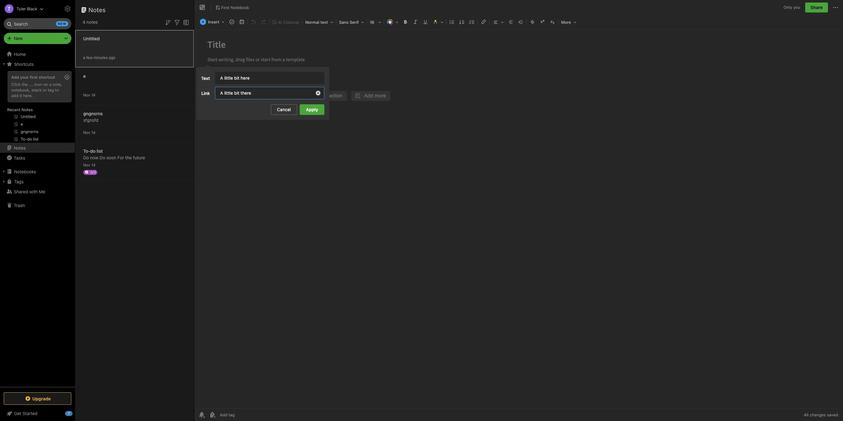 Task type: describe. For each thing, give the bounding box(es) containing it.
with
[[29, 189, 38, 195]]

0 vertical spatial a
[[83, 55, 85, 60]]

insert
[[208, 19, 219, 24]]

notebooks link
[[0, 167, 75, 177]]

click the ...
[[11, 82, 33, 87]]

1 nov from the top
[[83, 93, 90, 98]]

new search field
[[8, 18, 68, 29]]

Add tag field
[[219, 413, 266, 419]]

0 vertical spatial notes
[[89, 6, 106, 13]]

expand notebooks image
[[2, 169, 7, 174]]

1 14 from the top
[[91, 93, 95, 98]]

upgrade button
[[4, 393, 71, 406]]

Add filters field
[[173, 18, 181, 26]]

italic image
[[411, 18, 420, 26]]

black
[[27, 6, 37, 11]]

on
[[43, 82, 48, 87]]

bold image
[[401, 18, 410, 26]]

normal text
[[305, 20, 328, 25]]

expand note image
[[199, 4, 206, 11]]

tags button
[[0, 177, 75, 187]]

e
[[83, 73, 86, 79]]

do
[[90, 149, 96, 154]]

Search text field
[[8, 18, 67, 29]]

task image
[[228, 18, 236, 26]]

Alignment field
[[490, 18, 506, 27]]

3 nov from the top
[[83, 163, 90, 168]]

superscript image
[[538, 18, 547, 26]]

you
[[794, 5, 801, 10]]

get started
[[14, 412, 37, 417]]

Heading level field
[[303, 18, 336, 27]]

Note Editor text field
[[194, 30, 844, 409]]

the inside tree
[[22, 82, 28, 87]]

recent notes
[[7, 107, 33, 112]]

shared
[[14, 189, 28, 195]]

first notebook
[[221, 5, 249, 10]]

tag
[[48, 88, 54, 93]]

home link
[[0, 49, 75, 59]]

2 vertical spatial notes
[[14, 145, 26, 151]]

or
[[43, 88, 47, 93]]

notes
[[87, 19, 98, 25]]

add
[[11, 75, 19, 80]]

the inside to-do list do now do soon for the future
[[125, 155, 132, 160]]

first
[[30, 75, 38, 80]]

to-do list do now do soon for the future
[[83, 149, 145, 160]]

Insert field
[[198, 18, 227, 26]]

new button
[[4, 33, 71, 44]]

trash link
[[0, 201, 75, 211]]

soon
[[106, 155, 116, 160]]

3 14 from the top
[[91, 163, 95, 168]]

2 14 from the top
[[91, 130, 95, 135]]

list
[[97, 149, 103, 154]]

1 vertical spatial notes
[[22, 107, 33, 112]]

minutes
[[94, 55, 108, 60]]

tasks button
[[0, 153, 75, 163]]

to
[[55, 88, 59, 93]]

indent image
[[507, 18, 516, 26]]

first
[[221, 5, 230, 10]]

few
[[86, 55, 93, 60]]

underline image
[[421, 18, 430, 26]]

trash
[[14, 203, 25, 208]]

subscript image
[[548, 18, 557, 26]]

text
[[321, 20, 328, 25]]

4
[[83, 19, 85, 25]]

share button
[[806, 3, 829, 13]]

more actions image
[[832, 4, 840, 11]]

Sort options field
[[164, 18, 172, 26]]

new
[[58, 22, 66, 26]]

4 notes
[[83, 19, 98, 25]]

settings image
[[64, 5, 71, 13]]

new
[[14, 36, 23, 41]]

...
[[29, 82, 33, 87]]

home
[[14, 51, 26, 57]]

normal
[[305, 20, 320, 25]]

notebook,
[[11, 88, 30, 93]]

share
[[811, 5, 823, 10]]

click to collapse image
[[73, 410, 77, 418]]

View options field
[[181, 18, 190, 26]]

changes
[[810, 413, 826, 418]]

notebook
[[231, 5, 249, 10]]

only you
[[784, 5, 801, 10]]

notebooks
[[14, 169, 36, 175]]

7
[[68, 412, 70, 416]]

note,
[[53, 82, 62, 87]]



Task type: vqa. For each thing, say whether or not it's contained in the screenshot.
try for free
no



Task type: locate. For each thing, give the bounding box(es) containing it.
it
[[20, 93, 22, 98]]

Highlight field
[[431, 18, 446, 27]]

Font size field
[[368, 18, 383, 27]]

to-
[[83, 149, 90, 154]]

recent
[[7, 107, 20, 112]]

nov 14 up gngnsrns
[[83, 93, 95, 98]]

do down list
[[100, 155, 105, 160]]

saved
[[827, 413, 839, 418]]

nov down e
[[83, 93, 90, 98]]

a
[[83, 55, 85, 60], [49, 82, 51, 87]]

0 horizontal spatial a
[[49, 82, 51, 87]]

all
[[804, 413, 809, 418]]

1 vertical spatial nov 14
[[83, 130, 95, 135]]

notes up tasks
[[14, 145, 26, 151]]

nov down 'sfgnsfd' at top left
[[83, 130, 90, 135]]

group inside tree
[[0, 69, 75, 146]]

sans
[[339, 20, 349, 25]]

add a reminder image
[[198, 412, 206, 419]]

the
[[22, 82, 28, 87], [125, 155, 132, 160]]

checklist image
[[468, 18, 477, 26]]

here.
[[23, 93, 33, 98]]

add filters image
[[173, 19, 181, 26]]

insert link image
[[480, 18, 488, 26]]

Font color field
[[385, 18, 401, 27]]

more
[[562, 20, 571, 25]]

Account field
[[0, 3, 44, 15]]

do down to-
[[83, 155, 89, 160]]

1 horizontal spatial do
[[100, 155, 105, 160]]

future
[[133, 155, 145, 160]]

0 vertical spatial nov 14
[[83, 93, 95, 98]]

do
[[83, 155, 89, 160], [100, 155, 105, 160]]

14
[[91, 93, 95, 98], [91, 130, 95, 135], [91, 163, 95, 168]]

2 vertical spatial nov 14
[[83, 163, 95, 168]]

tree
[[0, 49, 75, 388]]

numbered list image
[[458, 18, 467, 26]]

sfgnsfd
[[83, 118, 98, 123]]

serif
[[350, 20, 359, 25]]

notes
[[89, 6, 106, 13], [22, 107, 33, 112], [14, 145, 26, 151]]

nov 14 up 0/3
[[83, 163, 95, 168]]

ago
[[109, 55, 115, 60]]

a right on
[[49, 82, 51, 87]]

1 nov 14 from the top
[[83, 93, 95, 98]]

only
[[784, 5, 793, 10]]

all changes saved
[[804, 413, 839, 418]]

1 horizontal spatial the
[[125, 155, 132, 160]]

shortcuts button
[[0, 59, 75, 69]]

icon on a note, notebook, stack or tag to add it here.
[[11, 82, 62, 98]]

group
[[0, 69, 75, 146]]

14 down 'sfgnsfd' at top left
[[91, 130, 95, 135]]

tree containing home
[[0, 49, 75, 388]]

tags
[[14, 179, 24, 185]]

notes right recent
[[22, 107, 33, 112]]

the right "for"
[[125, 155, 132, 160]]

More field
[[559, 18, 579, 27]]

0 vertical spatial 14
[[91, 93, 95, 98]]

1 vertical spatial nov
[[83, 130, 90, 135]]

group containing add your first shortcut
[[0, 69, 75, 146]]

click
[[11, 82, 21, 87]]

strikethrough image
[[528, 18, 537, 26]]

1 vertical spatial the
[[125, 155, 132, 160]]

14 up gngnsrns
[[91, 93, 95, 98]]

outdent image
[[517, 18, 526, 26]]

More actions field
[[832, 3, 840, 13]]

add your first shortcut
[[11, 75, 55, 80]]

3 nov 14 from the top
[[83, 163, 95, 168]]

1 vertical spatial a
[[49, 82, 51, 87]]

a few minutes ago
[[83, 55, 115, 60]]

add
[[11, 93, 18, 98]]

the left ...
[[22, 82, 28, 87]]

1 do from the left
[[83, 155, 89, 160]]

nov up 0/3
[[83, 163, 90, 168]]

expand tags image
[[2, 179, 7, 184]]

note window element
[[194, 0, 844, 422]]

calendar event image
[[238, 18, 246, 26]]

tasks
[[14, 155, 25, 161]]

gngnsrns
[[83, 111, 103, 116]]

your
[[20, 75, 29, 80]]

a inside icon on a note, notebook, stack or tag to add it here.
[[49, 82, 51, 87]]

shortcuts
[[14, 62, 34, 67]]

tyler black
[[17, 6, 37, 11]]

0/3
[[90, 170, 96, 175]]

shared with me
[[14, 189, 45, 195]]

notes up notes
[[89, 6, 106, 13]]

for
[[118, 155, 124, 160]]

Font family field
[[337, 18, 366, 27]]

2 do from the left
[[100, 155, 105, 160]]

notes link
[[0, 143, 75, 153]]

me
[[39, 189, 45, 195]]

Help and Learning task checklist field
[[0, 409, 75, 419]]

nov 14
[[83, 93, 95, 98], [83, 130, 95, 135], [83, 163, 95, 168]]

14 up 0/3
[[91, 163, 95, 168]]

sans serif
[[339, 20, 359, 25]]

2 vertical spatial 14
[[91, 163, 95, 168]]

shortcut
[[39, 75, 55, 80]]

bulleted list image
[[448, 18, 457, 26]]

a left few
[[83, 55, 85, 60]]

first notebook button
[[213, 3, 251, 12]]

get
[[14, 412, 21, 417]]

nov
[[83, 93, 90, 98], [83, 130, 90, 135], [83, 163, 90, 168]]

untitled
[[83, 36, 100, 41]]

stack
[[31, 88, 42, 93]]

add tag image
[[209, 412, 216, 419]]

0 horizontal spatial do
[[83, 155, 89, 160]]

0 horizontal spatial the
[[22, 82, 28, 87]]

2 nov 14 from the top
[[83, 130, 95, 135]]

upgrade
[[32, 397, 51, 402]]

1 vertical spatial 14
[[91, 130, 95, 135]]

2 nov from the top
[[83, 130, 90, 135]]

1 horizontal spatial a
[[83, 55, 85, 60]]

2 vertical spatial nov
[[83, 163, 90, 168]]

started
[[22, 412, 37, 417]]

0 vertical spatial nov
[[83, 93, 90, 98]]

now
[[90, 155, 98, 160]]

shared with me link
[[0, 187, 75, 197]]

icon
[[34, 82, 42, 87]]

16
[[370, 20, 375, 25]]

0 vertical spatial the
[[22, 82, 28, 87]]

tyler
[[17, 6, 26, 11]]

nov 14 down 'sfgnsfd' at top left
[[83, 130, 95, 135]]



